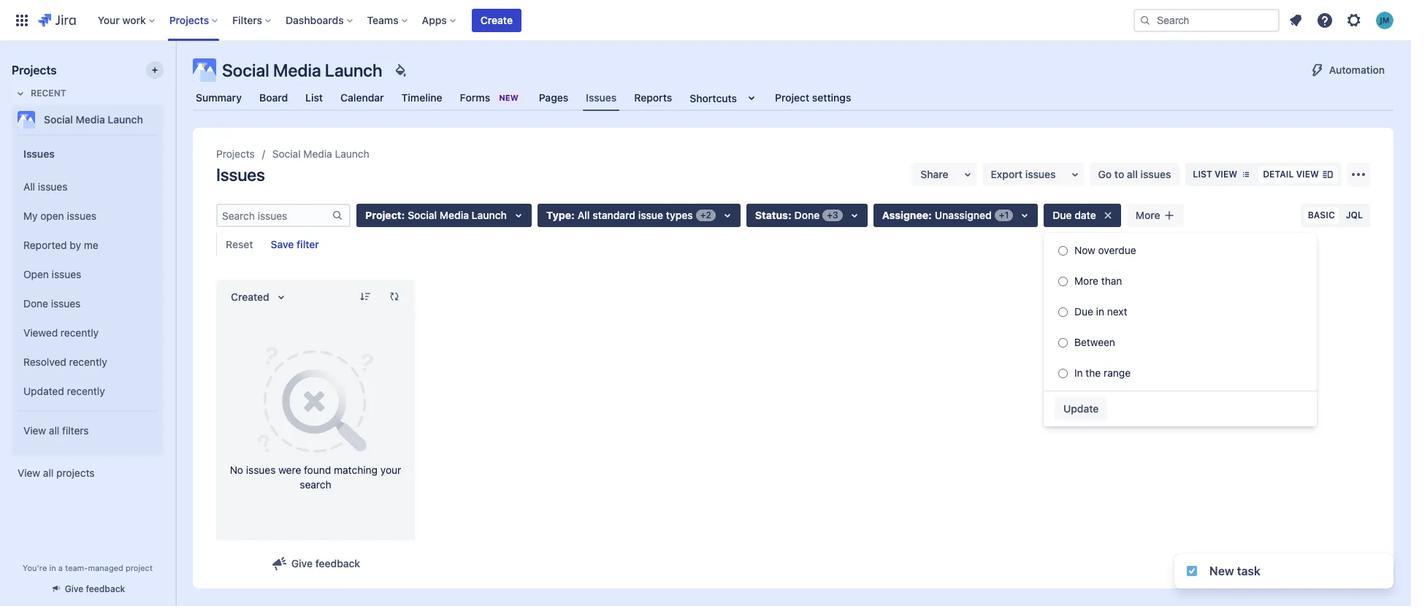 Task type: vqa. For each thing, say whether or not it's contained in the screenshot.
range
yes



Task type: locate. For each thing, give the bounding box(es) containing it.
0 vertical spatial list
[[305, 91, 323, 104]]

1 vertical spatial give feedback button
[[41, 577, 134, 601]]

: for project
[[401, 209, 405, 221]]

1 vertical spatial view
[[18, 467, 40, 479]]

4 : from the left
[[928, 209, 932, 221]]

your
[[98, 14, 120, 26]]

done issues link
[[18, 289, 158, 318]]

create
[[480, 14, 513, 26]]

type
[[546, 209, 571, 221]]

2 view from the left
[[1296, 169, 1319, 180]]

0 vertical spatial view
[[23, 424, 46, 436]]

recently inside resolved recently link
[[69, 355, 107, 368]]

group
[[18, 134, 158, 454], [18, 168, 158, 410]]

0 vertical spatial give feedback button
[[262, 552, 369, 576]]

1 vertical spatial recently
[[69, 355, 107, 368]]

projects
[[56, 467, 95, 479]]

1 vertical spatial due
[[1074, 305, 1093, 318]]

in the range
[[1074, 367, 1131, 379]]

0 vertical spatial give feedback
[[291, 557, 360, 570]]

0 horizontal spatial give feedback button
[[41, 577, 134, 601]]

3 : from the left
[[788, 209, 791, 221]]

0 vertical spatial more
[[1136, 209, 1160, 221]]

issues inside button
[[1025, 168, 1056, 180]]

list
[[305, 91, 323, 104], [1193, 169, 1212, 180]]

were
[[278, 463, 301, 476]]

new inside button
[[1210, 565, 1234, 578]]

issues right to on the right of page
[[1141, 168, 1171, 180]]

list right board
[[305, 91, 323, 104]]

1 vertical spatial issues
[[23, 147, 55, 160]]

list right the go to all issues
[[1193, 169, 1212, 180]]

list inside 'tab list'
[[305, 91, 323, 104]]

view inside group
[[23, 424, 46, 436]]

in left a at the bottom of the page
[[49, 563, 56, 573]]

summary link
[[193, 85, 245, 111]]

basic
[[1308, 210, 1335, 221]]

all right type
[[578, 209, 590, 221]]

reset button
[[217, 233, 262, 256]]

share button
[[912, 163, 976, 186]]

open issues link
[[18, 260, 158, 289]]

banner containing your work
[[0, 0, 1411, 41]]

launch up calendar
[[325, 60, 382, 80]]

social media launch down list link
[[272, 148, 369, 160]]

project
[[126, 563, 153, 573]]

0 horizontal spatial feedback
[[86, 584, 125, 595]]

apps
[[422, 14, 447, 26]]

1 horizontal spatial new
[[1210, 565, 1234, 578]]

all inside group
[[49, 424, 59, 436]]

1 horizontal spatial issues
[[216, 164, 265, 185]]

issues down 'reported by me'
[[52, 268, 81, 280]]

social media launch down the recent
[[44, 113, 143, 126]]

filters
[[232, 14, 262, 26]]

0 horizontal spatial view
[[1215, 169, 1237, 180]]

view
[[1215, 169, 1237, 180], [1296, 169, 1319, 180]]

issues up the viewed recently
[[51, 297, 81, 309]]

In the range radio
[[1058, 368, 1068, 378]]

recent
[[31, 88, 66, 99]]

due right due in next radio
[[1074, 305, 1093, 318]]

new right forms
[[499, 93, 518, 102]]

1 horizontal spatial all
[[578, 209, 590, 221]]

0 vertical spatial project
[[775, 91, 809, 104]]

1 vertical spatial all
[[578, 209, 590, 221]]

2 : from the left
[[571, 209, 575, 221]]

social media launch up list link
[[222, 60, 382, 80]]

recently inside viewed recently link
[[61, 326, 99, 339]]

collapse recent projects image
[[12, 85, 29, 102]]

due left date
[[1053, 209, 1072, 221]]

save filter
[[271, 238, 319, 251]]

2 vertical spatial projects
[[216, 148, 255, 160]]

0 vertical spatial social media launch link
[[12, 105, 158, 134]]

list link
[[302, 85, 326, 111]]

sort descending image
[[359, 291, 371, 302]]

feedback
[[315, 557, 360, 570], [86, 584, 125, 595]]

issues right the "export"
[[1025, 168, 1056, 180]]

all for filters
[[49, 424, 59, 436]]

apps button
[[418, 8, 461, 32]]

view for detail view
[[1296, 169, 1319, 180]]

view down updated
[[23, 424, 46, 436]]

1 horizontal spatial projects
[[169, 14, 209, 26]]

view all filters link
[[18, 416, 158, 446]]

view for view all projects
[[18, 467, 40, 479]]

no issues were found matching your search
[[230, 463, 401, 490]]

in
[[1074, 367, 1083, 379]]

done left +3
[[794, 209, 820, 221]]

range
[[1104, 367, 1131, 379]]

reported by me link
[[18, 231, 158, 260]]

0 horizontal spatial done
[[23, 297, 48, 309]]

now
[[1074, 244, 1095, 256]]

go to all issues link
[[1089, 163, 1180, 186]]

projects inside 'popup button'
[[169, 14, 209, 26]]

export
[[991, 168, 1023, 180]]

1 vertical spatial done
[[23, 297, 48, 309]]

projects down the summary link
[[216, 148, 255, 160]]

: for type
[[571, 209, 575, 221]]

primary element
[[9, 0, 1134, 41]]

2 vertical spatial issues
[[216, 164, 265, 185]]

resolved recently
[[23, 355, 107, 368]]

0 horizontal spatial issues
[[23, 147, 55, 160]]

all left filters
[[49, 424, 59, 436]]

assignee
[[882, 209, 928, 221]]

your
[[380, 463, 401, 476]]

viewed
[[23, 326, 58, 339]]

2 horizontal spatial projects
[[216, 148, 255, 160]]

1 horizontal spatial give feedback
[[291, 557, 360, 570]]

reported
[[23, 239, 67, 251]]

Now overdue radio
[[1058, 246, 1068, 255]]

due inside dropdown button
[[1053, 209, 1072, 221]]

issues
[[586, 91, 617, 104], [23, 147, 55, 160], [216, 164, 265, 185]]

1 horizontal spatial due
[[1074, 305, 1093, 318]]

1 horizontal spatial list
[[1193, 169, 1212, 180]]

due
[[1053, 209, 1072, 221], [1074, 305, 1093, 318]]

1 horizontal spatial give
[[291, 557, 313, 570]]

1 vertical spatial projects
[[12, 64, 57, 77]]

1 vertical spatial list
[[1193, 169, 1212, 180]]

0 horizontal spatial project
[[365, 209, 401, 221]]

shortcuts
[[690, 92, 737, 104]]

0 horizontal spatial due
[[1053, 209, 1072, 221]]

timeline link
[[399, 85, 445, 111]]

1 vertical spatial new
[[1210, 565, 1234, 578]]

give feedback
[[291, 557, 360, 570], [65, 584, 125, 595]]

group containing issues
[[18, 134, 158, 454]]

view for view all filters
[[23, 424, 46, 436]]

more button
[[1127, 204, 1184, 227]]

all issues
[[23, 180, 68, 193]]

issues for done issues
[[51, 297, 81, 309]]

search
[[300, 478, 331, 490]]

work
[[122, 14, 146, 26]]

all up my
[[23, 180, 35, 193]]

: for status
[[788, 209, 791, 221]]

issues
[[1025, 168, 1056, 180], [1141, 168, 1171, 180], [38, 180, 68, 193], [67, 209, 96, 222], [52, 268, 81, 280], [51, 297, 81, 309], [246, 463, 276, 476]]

new left task on the bottom right of page
[[1210, 565, 1234, 578]]

forms
[[460, 91, 490, 104]]

jira image
[[38, 11, 76, 29], [38, 11, 76, 29]]

1 group from the top
[[18, 134, 158, 454]]

1 horizontal spatial social media launch link
[[272, 145, 369, 163]]

issues up open
[[38, 180, 68, 193]]

0 vertical spatial feedback
[[315, 557, 360, 570]]

due for due in next
[[1074, 305, 1093, 318]]

0 horizontal spatial all
[[23, 180, 35, 193]]

share
[[920, 168, 948, 180]]

done down open
[[23, 297, 48, 309]]

0 vertical spatial new
[[499, 93, 518, 102]]

0 vertical spatial due
[[1053, 209, 1072, 221]]

1 horizontal spatial more
[[1136, 209, 1160, 221]]

all right to on the right of page
[[1127, 168, 1138, 180]]

projects link
[[216, 145, 255, 163]]

social media launch link down list link
[[272, 145, 369, 163]]

issues up all issues
[[23, 147, 55, 160]]

0 horizontal spatial list
[[305, 91, 323, 104]]

0 vertical spatial recently
[[61, 326, 99, 339]]

banner
[[0, 0, 1411, 41]]

updated
[[23, 385, 64, 397]]

done issues
[[23, 297, 81, 309]]

in left next
[[1096, 305, 1104, 318]]

addicon image
[[1163, 210, 1175, 221]]

social
[[222, 60, 269, 80], [44, 113, 73, 126], [272, 148, 301, 160], [408, 209, 437, 221]]

launch down calendar link
[[335, 148, 369, 160]]

resolved
[[23, 355, 66, 368]]

1 horizontal spatial project
[[775, 91, 809, 104]]

2 horizontal spatial issues
[[586, 91, 617, 104]]

1 vertical spatial social media launch link
[[272, 145, 369, 163]]

go to all issues
[[1098, 168, 1171, 180]]

done inside group
[[23, 297, 48, 309]]

automation image
[[1309, 61, 1326, 79]]

in
[[1096, 305, 1104, 318], [49, 563, 56, 573]]

recently inside updated recently link
[[67, 385, 105, 397]]

1 vertical spatial give
[[65, 584, 83, 595]]

1 horizontal spatial give feedback button
[[262, 552, 369, 576]]

projects right work
[[169, 14, 209, 26]]

view left detail in the top of the page
[[1215, 169, 1237, 180]]

project for project settings
[[775, 91, 809, 104]]

all left the projects
[[43, 467, 54, 479]]

0 vertical spatial give
[[291, 557, 313, 570]]

in for next
[[1096, 305, 1104, 318]]

export issues
[[991, 168, 1056, 180]]

more right more than option
[[1074, 275, 1099, 287]]

2 vertical spatial all
[[43, 467, 54, 479]]

recently down viewed recently link
[[69, 355, 107, 368]]

in for a
[[49, 563, 56, 573]]

issues down projects link
[[216, 164, 265, 185]]

you're
[[23, 563, 47, 573]]

social media launch link down the recent
[[12, 105, 158, 134]]

1 vertical spatial project
[[365, 209, 401, 221]]

0 horizontal spatial new
[[499, 93, 518, 102]]

recently for updated recently
[[67, 385, 105, 397]]

new for new
[[499, 93, 518, 102]]

issues for open issues
[[52, 268, 81, 280]]

2 group from the top
[[18, 168, 158, 410]]

1 horizontal spatial in
[[1096, 305, 1104, 318]]

0 horizontal spatial give
[[65, 584, 83, 595]]

recently
[[61, 326, 99, 339], [69, 355, 107, 368], [67, 385, 105, 397]]

issues inside group
[[23, 147, 55, 160]]

1 : from the left
[[401, 209, 405, 221]]

more inside dropdown button
[[1136, 209, 1160, 221]]

now overdue
[[1074, 244, 1136, 256]]

1 vertical spatial social media launch
[[44, 113, 143, 126]]

0 vertical spatial all
[[23, 180, 35, 193]]

projects up the recent
[[12, 64, 57, 77]]

view all projects
[[18, 467, 95, 479]]

view left the projects
[[18, 467, 40, 479]]

recently down done issues link
[[61, 326, 99, 339]]

the
[[1086, 367, 1101, 379]]

more left "addicon"
[[1136, 209, 1160, 221]]

due for due date
[[1053, 209, 1072, 221]]

all for projects
[[43, 467, 54, 479]]

issues for leftmost social media launch "link"
[[23, 147, 55, 160]]

dashboards button
[[281, 8, 358, 32]]

issues right no
[[246, 463, 276, 476]]

0 vertical spatial projects
[[169, 14, 209, 26]]

standard
[[592, 209, 635, 221]]

1 vertical spatial all
[[49, 424, 59, 436]]

remove field image
[[1099, 207, 1117, 224]]

add to starred image
[[159, 111, 177, 129]]

0 vertical spatial in
[[1096, 305, 1104, 318]]

0 horizontal spatial more
[[1074, 275, 1099, 287]]

1 view from the left
[[1215, 169, 1237, 180]]

reported by me
[[23, 239, 98, 251]]

1 horizontal spatial view
[[1296, 169, 1319, 180]]

recently down resolved recently link
[[67, 385, 105, 397]]

1 vertical spatial in
[[49, 563, 56, 573]]

projects
[[169, 14, 209, 26], [12, 64, 57, 77], [216, 148, 255, 160]]

list view
[[1193, 169, 1237, 180]]

issues inside the no issues were found matching your search
[[246, 463, 276, 476]]

unassigned
[[935, 209, 992, 221]]

sidebar navigation image
[[159, 58, 191, 88]]

0 horizontal spatial projects
[[12, 64, 57, 77]]

2 vertical spatial recently
[[67, 385, 105, 397]]

1 vertical spatial give feedback
[[65, 584, 125, 595]]

issues right the pages
[[586, 91, 617, 104]]

launch left type
[[472, 209, 507, 221]]

more
[[1136, 209, 1160, 221], [1074, 275, 1099, 287]]

1 vertical spatial more
[[1074, 275, 1099, 287]]

1 vertical spatial feedback
[[86, 584, 125, 595]]

give
[[291, 557, 313, 570], [65, 584, 83, 595]]

+2
[[700, 210, 711, 221]]

tab list
[[184, 85, 1402, 111]]

issues for projects link
[[216, 164, 265, 185]]

resolved recently link
[[18, 348, 158, 377]]

view right detail in the top of the page
[[1296, 169, 1319, 180]]

:
[[401, 209, 405, 221], [571, 209, 575, 221], [788, 209, 791, 221], [928, 209, 932, 221]]

0 vertical spatial done
[[794, 209, 820, 221]]

0 horizontal spatial in
[[49, 563, 56, 573]]

reports
[[634, 91, 672, 104]]



Task type: describe. For each thing, give the bounding box(es) containing it.
go
[[1098, 168, 1112, 180]]

projects for projects 'popup button'
[[169, 14, 209, 26]]

2 vertical spatial social media launch
[[272, 148, 369, 160]]

+3
[[827, 210, 838, 221]]

Between radio
[[1058, 338, 1068, 347]]

issues for all issues
[[38, 180, 68, 193]]

project for project : social media launch
[[365, 209, 401, 221]]

appswitcher icon image
[[13, 11, 31, 29]]

your work button
[[93, 8, 160, 32]]

automation button
[[1300, 58, 1394, 82]]

recently for viewed recently
[[61, 326, 99, 339]]

all inside group
[[23, 180, 35, 193]]

create project image
[[149, 64, 161, 76]]

team-
[[65, 563, 88, 573]]

project settings link
[[772, 85, 854, 111]]

More than radio
[[1058, 276, 1068, 286]]

filters button
[[228, 8, 277, 32]]

open
[[40, 209, 64, 222]]

pages
[[539, 91, 568, 104]]

teams button
[[363, 8, 413, 32]]

launch left add to starred icon
[[108, 113, 143, 126]]

more for more
[[1136, 209, 1160, 221]]

project settings
[[775, 91, 851, 104]]

1 horizontal spatial done
[[794, 209, 820, 221]]

updated recently
[[23, 385, 105, 397]]

my open issues
[[23, 209, 96, 222]]

more for more than
[[1074, 275, 1099, 287]]

me
[[84, 239, 98, 251]]

pages link
[[536, 85, 571, 111]]

by
[[70, 239, 81, 251]]

board
[[259, 91, 288, 104]]

issues down all issues link
[[67, 209, 96, 222]]

types
[[666, 209, 693, 221]]

notifications image
[[1287, 11, 1304, 29]]

created button
[[222, 286, 299, 309]]

jql
[[1346, 210, 1363, 221]]

all issues link
[[18, 172, 158, 202]]

Due in next radio
[[1058, 307, 1068, 317]]

due date
[[1053, 209, 1096, 221]]

group containing all issues
[[18, 168, 158, 410]]

0 vertical spatial social media launch
[[222, 60, 382, 80]]

open issues
[[23, 268, 81, 280]]

0 horizontal spatial give feedback
[[65, 584, 125, 595]]

no
[[230, 463, 243, 476]]

task
[[1237, 565, 1261, 578]]

view all filters
[[23, 424, 89, 436]]

calendar link
[[338, 85, 387, 111]]

task icon image
[[1186, 565, 1198, 577]]

search image
[[1139, 14, 1151, 26]]

tab list containing issues
[[184, 85, 1402, 111]]

my open issues link
[[18, 202, 158, 231]]

dashboards
[[286, 14, 344, 26]]

settings image
[[1345, 11, 1363, 29]]

recently for resolved recently
[[69, 355, 107, 368]]

open export issues dropdown image
[[1066, 166, 1084, 183]]

save
[[271, 238, 294, 251]]

update button
[[1055, 397, 1108, 421]]

issues for no issues were found matching your search
[[246, 463, 276, 476]]

more than
[[1074, 275, 1122, 287]]

type : all standard issue types +2
[[546, 209, 711, 221]]

assignee : unassigned +1
[[882, 209, 1009, 221]]

found
[[304, 463, 331, 476]]

date
[[1075, 209, 1096, 221]]

managed
[[88, 563, 123, 573]]

Search field
[[1134, 8, 1280, 32]]

overdue
[[1098, 244, 1136, 256]]

0 horizontal spatial social media launch link
[[12, 105, 158, 134]]

new task button
[[1174, 554, 1394, 589]]

project : social media launch
[[365, 209, 507, 221]]

: for assignee
[[928, 209, 932, 221]]

list for list
[[305, 91, 323, 104]]

1 horizontal spatial feedback
[[315, 557, 360, 570]]

teams
[[367, 14, 399, 26]]

detail view
[[1263, 169, 1319, 180]]

new for new task
[[1210, 565, 1234, 578]]

you're in a team-managed project
[[23, 563, 153, 573]]

give for topmost give feedback button
[[291, 557, 313, 570]]

issues for export issues
[[1025, 168, 1056, 180]]

Search issues text field
[[218, 205, 332, 226]]

save filter button
[[262, 233, 328, 256]]

view for list view
[[1215, 169, 1237, 180]]

update
[[1063, 402, 1099, 415]]

0 vertical spatial all
[[1127, 168, 1138, 180]]

filters
[[62, 424, 89, 436]]

0 vertical spatial issues
[[586, 91, 617, 104]]

summary
[[196, 91, 242, 104]]

updated recently link
[[18, 377, 158, 406]]

due in next
[[1074, 305, 1127, 318]]

open share dialog image
[[959, 166, 976, 183]]

reset
[[226, 238, 253, 251]]

next
[[1107, 305, 1127, 318]]

new task
[[1210, 565, 1261, 578]]

timeline
[[401, 91, 442, 104]]

refresh image
[[389, 291, 400, 302]]

set background color image
[[391, 61, 409, 79]]

status : done +3
[[755, 209, 838, 221]]

order by image
[[272, 289, 290, 306]]

view all projects link
[[12, 460, 164, 486]]

to
[[1114, 168, 1124, 180]]

status
[[755, 209, 788, 221]]

viewed recently link
[[18, 318, 158, 348]]

board link
[[256, 85, 291, 111]]

viewed recently
[[23, 326, 99, 339]]

shortcuts button
[[687, 85, 763, 111]]

projects button
[[165, 8, 224, 32]]

list for list view
[[1193, 169, 1212, 180]]

calendar
[[340, 91, 384, 104]]

my
[[23, 209, 38, 222]]

export issues button
[[982, 163, 1084, 186]]

import and bulk change issues image
[[1350, 166, 1367, 183]]

automation
[[1329, 64, 1385, 76]]

projects for projects link
[[216, 148, 255, 160]]

help image
[[1316, 11, 1334, 29]]

your profile and settings image
[[1376, 11, 1394, 29]]

reports link
[[631, 85, 675, 111]]

filter
[[297, 238, 319, 251]]

settings
[[812, 91, 851, 104]]

give for the leftmost give feedback button
[[65, 584, 83, 595]]

create button
[[472, 8, 521, 32]]

detail
[[1263, 169, 1294, 180]]



